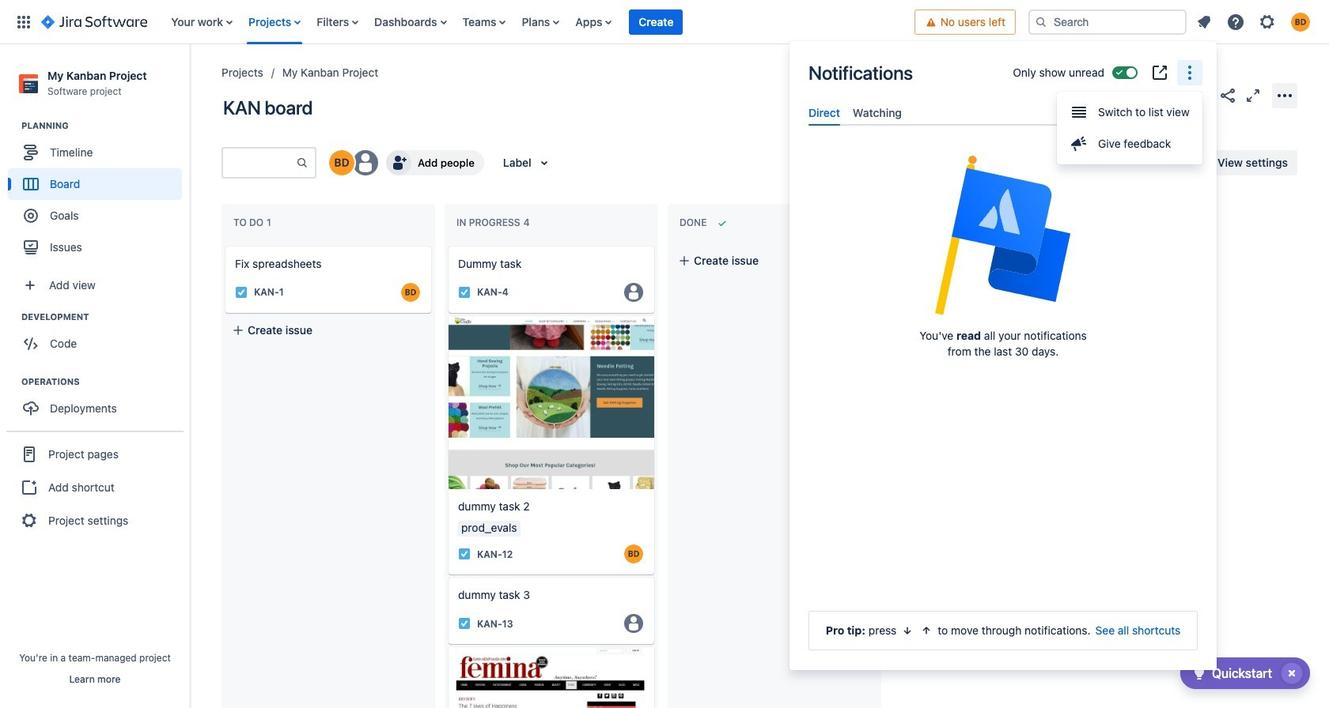 Task type: vqa. For each thing, say whether or not it's contained in the screenshot.
jira image
no



Task type: describe. For each thing, give the bounding box(es) containing it.
0 horizontal spatial task image
[[235, 286, 248, 299]]

primary element
[[9, 0, 914, 44]]

import image
[[1005, 153, 1024, 172]]

more actions image
[[1275, 86, 1294, 105]]

sidebar element
[[0, 44, 190, 709]]

goal image
[[24, 209, 38, 223]]

0 horizontal spatial list
[[163, 0, 914, 44]]

star kan board image
[[1193, 86, 1212, 105]]

open notifications in a new tab image
[[1150, 63, 1169, 82]]

development image
[[2, 308, 21, 327]]

your profile and settings image
[[1291, 12, 1310, 31]]

search image
[[1035, 15, 1047, 28]]

settings image
[[1258, 12, 1277, 31]]

appswitcher icon image
[[14, 12, 33, 31]]

heading for operations image group
[[21, 376, 189, 389]]

1 horizontal spatial task image
[[458, 618, 471, 631]]

2 task image from the top
[[458, 549, 471, 561]]



Task type: locate. For each thing, give the bounding box(es) containing it.
group for planning icon
[[8, 120, 189, 268]]

task image
[[458, 286, 471, 299], [458, 549, 471, 561]]

task image
[[235, 286, 248, 299], [458, 618, 471, 631]]

arrow up image
[[920, 625, 933, 638]]

1 vertical spatial task image
[[458, 549, 471, 561]]

1 task image from the top
[[458, 286, 471, 299]]

1 heading from the top
[[21, 120, 189, 132]]

jira software image
[[41, 12, 147, 31], [41, 12, 147, 31]]

check image
[[1190, 665, 1209, 684]]

add people image
[[389, 153, 408, 172]]

sidebar navigation image
[[172, 63, 207, 95]]

tab panel
[[802, 126, 1204, 140]]

dismiss quickstart image
[[1279, 661, 1305, 687]]

Search this board text field
[[223, 149, 296, 177]]

create issue image
[[214, 236, 233, 255]]

group
[[1057, 92, 1202, 165], [8, 120, 189, 268], [8, 311, 189, 365], [8, 376, 189, 430], [6, 431, 184, 544]]

group for operations image
[[8, 376, 189, 430]]

heading
[[21, 120, 189, 132], [21, 311, 189, 324], [21, 376, 189, 389]]

planning image
[[2, 116, 21, 135]]

2 heading from the top
[[21, 311, 189, 324]]

1 vertical spatial heading
[[21, 311, 189, 324]]

0 vertical spatial heading
[[21, 120, 189, 132]]

None search field
[[1028, 9, 1187, 34]]

Search field
[[1028, 9, 1187, 34]]

enter full screen image
[[1244, 86, 1263, 105]]

heading for group related to development image
[[21, 311, 189, 324]]

more image
[[1180, 63, 1199, 82]]

3 heading from the top
[[21, 376, 189, 389]]

2 vertical spatial heading
[[21, 376, 189, 389]]

1 horizontal spatial list
[[1190, 8, 1320, 36]]

in progress element
[[456, 217, 533, 229]]

group for development image
[[8, 311, 189, 365]]

0 vertical spatial task image
[[458, 286, 471, 299]]

to do element
[[233, 217, 274, 229]]

arrow down image
[[901, 625, 914, 638]]

0 vertical spatial task image
[[235, 286, 248, 299]]

heading for planning icon group
[[21, 120, 189, 132]]

dialog
[[790, 41, 1217, 671]]

list
[[163, 0, 914, 44], [1190, 8, 1320, 36]]

list item
[[629, 0, 683, 44]]

operations image
[[2, 373, 21, 392]]

banner
[[0, 0, 1329, 44]]

1 vertical spatial task image
[[458, 618, 471, 631]]

help image
[[1226, 12, 1245, 31]]

tab list
[[802, 100, 1204, 126]]

notifications image
[[1195, 12, 1214, 31]]



